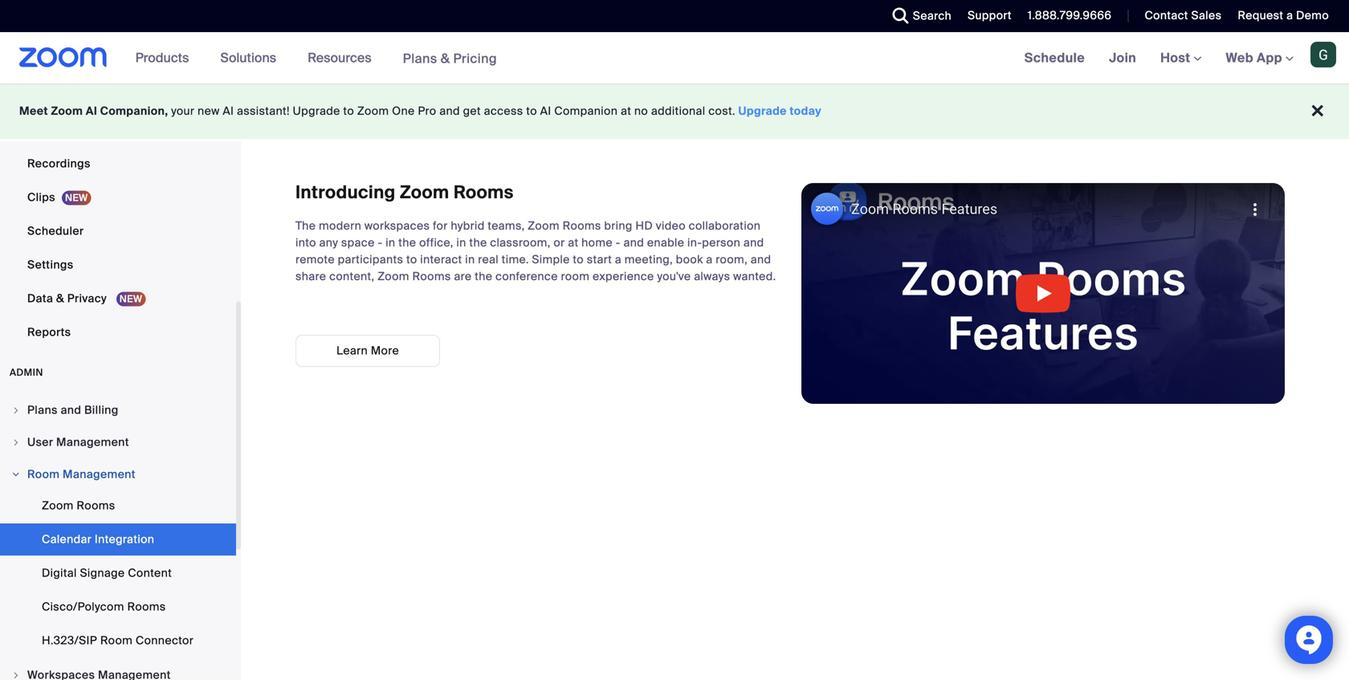 Task type: locate. For each thing, give the bounding box(es) containing it.
the modern workspaces for hybrid teams, zoom rooms bring hd video collaboration into any space - in the office, in the classroom, or at home - and enable in-person and remote participants to interact in real time. simple to start a meeting, book a room, and share content, zoom rooms are the conference room experience you've always wanted.
[[296, 218, 776, 284]]

& left pricing
[[441, 50, 450, 67]]

0 horizontal spatial plans
[[27, 403, 58, 418]]

data & privacy link
[[0, 283, 236, 315]]

0 horizontal spatial room
[[27, 467, 60, 482]]

1 horizontal spatial plans
[[403, 50, 437, 67]]

in down the hybrid
[[456, 235, 466, 250]]

1 horizontal spatial upgrade
[[738, 104, 787, 118]]

introducing
[[296, 181, 396, 204]]

0 horizontal spatial upgrade
[[293, 104, 340, 118]]

personal menu menu
[[0, 0, 236, 350]]

request
[[1238, 8, 1284, 23]]

admin menu menu
[[0, 395, 236, 680]]

2 horizontal spatial a
[[1287, 8, 1293, 23]]

user
[[27, 435, 53, 450]]

pro
[[418, 104, 436, 118]]

1 horizontal spatial room
[[100, 633, 133, 648]]

1 horizontal spatial &
[[441, 50, 450, 67]]

1 - from the left
[[378, 235, 383, 250]]

share
[[296, 269, 326, 284]]

& for plans
[[441, 50, 450, 67]]

1 ai from the left
[[86, 104, 97, 118]]

experience
[[593, 269, 654, 284]]

&
[[441, 50, 450, 67], [56, 291, 64, 306]]

room down user
[[27, 467, 60, 482]]

meeting,
[[625, 252, 673, 267]]

additional
[[651, 104, 706, 118]]

rooms down content
[[127, 600, 166, 614]]

management down billing
[[56, 435, 129, 450]]

request a demo link
[[1226, 0, 1349, 32], [1238, 8, 1329, 23]]

host
[[1161, 49, 1194, 66]]

plans and billing
[[27, 403, 119, 418]]

and up room,
[[744, 235, 764, 250]]

1 horizontal spatial -
[[616, 235, 621, 250]]

0 horizontal spatial &
[[56, 291, 64, 306]]

solutions
[[220, 49, 276, 66]]

upgrade down product information navigation
[[293, 104, 340, 118]]

zoom
[[51, 104, 83, 118], [357, 104, 389, 118], [400, 181, 449, 204], [528, 218, 560, 233], [378, 269, 409, 284], [42, 498, 74, 513]]

the
[[296, 218, 316, 233]]

scheduler
[[27, 224, 84, 239]]

plans
[[403, 50, 437, 67], [27, 403, 58, 418]]

0 horizontal spatial ai
[[86, 104, 97, 118]]

settings link
[[0, 249, 236, 281]]

profile picture image
[[1311, 42, 1336, 67]]

0 horizontal spatial at
[[568, 235, 579, 250]]

a up experience
[[615, 252, 622, 267]]

right image for room management
[[11, 470, 21, 479]]

in
[[386, 235, 395, 250], [456, 235, 466, 250], [465, 252, 475, 267]]

app
[[1257, 49, 1283, 66]]

at left no
[[621, 104, 631, 118]]

h.323/sip room connector
[[42, 633, 194, 648]]

& right the data
[[56, 291, 64, 306]]

1 horizontal spatial at
[[621, 104, 631, 118]]

clips link
[[0, 182, 236, 214]]

in-
[[687, 235, 702, 250]]

conference
[[496, 269, 558, 284]]

room management menu item
[[0, 459, 236, 490]]

1 vertical spatial &
[[56, 291, 64, 306]]

h.323/sip room connector link
[[0, 625, 236, 657]]

0 vertical spatial room
[[27, 467, 60, 482]]

companion
[[554, 104, 618, 118]]

zoom up calendar
[[42, 498, 74, 513]]

management up zoom rooms link
[[63, 467, 136, 482]]

side navigation navigation
[[0, 0, 241, 680]]

in left real
[[465, 252, 475, 267]]

ai
[[86, 104, 97, 118], [223, 104, 234, 118], [540, 104, 551, 118]]

upgrade right 'cost.'
[[738, 104, 787, 118]]

rooms
[[454, 181, 514, 204], [563, 218, 601, 233], [412, 269, 451, 284], [77, 498, 115, 513], [127, 600, 166, 614]]

zoom up or
[[528, 218, 560, 233]]

room
[[27, 467, 60, 482], [100, 633, 133, 648]]

plans inside menu item
[[27, 403, 58, 418]]

rooms inside zoom rooms link
[[77, 498, 115, 513]]

0 vertical spatial right image
[[11, 438, 21, 447]]

start
[[587, 252, 612, 267]]

ai right the new
[[223, 104, 234, 118]]

and inside menu item
[[61, 403, 81, 418]]

recordings
[[27, 156, 91, 171]]

data & privacy
[[27, 291, 110, 306]]

0 horizontal spatial -
[[378, 235, 383, 250]]

calendar integration
[[42, 532, 154, 547]]

management for user management
[[56, 435, 129, 450]]

ai left 'companion,'
[[86, 104, 97, 118]]

zoom rooms
[[42, 498, 115, 513]]

right image
[[11, 438, 21, 447], [11, 470, 21, 479], [11, 671, 21, 680]]

workspaces
[[364, 218, 430, 233]]

simple
[[532, 252, 570, 267]]

room
[[561, 269, 590, 284]]

- down bring
[[616, 235, 621, 250]]

0 vertical spatial management
[[56, 435, 129, 450]]

1 vertical spatial at
[[568, 235, 579, 250]]

digital
[[42, 566, 77, 581]]

pricing
[[453, 50, 497, 67]]

web
[[1226, 49, 1254, 66]]

plans & pricing link
[[403, 50, 497, 67], [403, 50, 497, 67]]

plans up meet zoom ai companion, your new ai assistant! upgrade to zoom one pro and get access to ai companion at no additional cost. upgrade today
[[403, 50, 437, 67]]

billing
[[84, 403, 119, 418]]

upgrade today link
[[738, 104, 822, 118]]

0 vertical spatial &
[[441, 50, 450, 67]]

plans inside product information navigation
[[403, 50, 437, 67]]

access
[[484, 104, 523, 118]]

and left billing
[[61, 403, 81, 418]]

real
[[478, 252, 499, 267]]

banner
[[0, 32, 1349, 85]]

room down cisco/polycom rooms link
[[100, 633, 133, 648]]

0 vertical spatial plans
[[403, 50, 437, 67]]

at right or
[[568, 235, 579, 250]]

support link
[[956, 0, 1016, 32], [968, 8, 1012, 23]]

book
[[676, 252, 703, 267]]

meet zoom ai companion, your new ai assistant! upgrade to zoom one pro and get access to ai companion at no additional cost. upgrade today
[[19, 104, 822, 118]]

plans right right image
[[27, 403, 58, 418]]

right image inside "user management" menu item
[[11, 438, 21, 447]]

at inside meet zoom ai companion, footer
[[621, 104, 631, 118]]

settings
[[27, 257, 73, 272]]

any
[[319, 235, 338, 250]]

management for room management
[[63, 467, 136, 482]]

and left get
[[439, 104, 460, 118]]

enable
[[647, 235, 684, 250]]

and
[[439, 104, 460, 118], [624, 235, 644, 250], [744, 235, 764, 250], [751, 252, 771, 267], [61, 403, 81, 418]]

the down workspaces
[[398, 235, 416, 250]]

resources
[[308, 49, 372, 66]]

1 vertical spatial management
[[63, 467, 136, 482]]

learn
[[337, 343, 368, 358]]

a
[[1287, 8, 1293, 23], [615, 252, 622, 267], [706, 252, 713, 267]]

calendar integration link
[[0, 524, 236, 556]]

2 right image from the top
[[11, 470, 21, 479]]

remote
[[296, 252, 335, 267]]

and inside meet zoom ai companion, footer
[[439, 104, 460, 118]]

1 horizontal spatial ai
[[223, 104, 234, 118]]

menu item
[[0, 660, 236, 680]]

management inside "user management" menu item
[[56, 435, 129, 450]]

2 vertical spatial right image
[[11, 671, 21, 680]]

plans & pricing
[[403, 50, 497, 67]]

a left demo
[[1287, 8, 1293, 23]]

& for data
[[56, 291, 64, 306]]

upgrade
[[293, 104, 340, 118], [738, 104, 787, 118]]

management inside room management menu item
[[63, 467, 136, 482]]

ai left the companion
[[540, 104, 551, 118]]

& inside product information navigation
[[441, 50, 450, 67]]

0 vertical spatial at
[[621, 104, 631, 118]]

time.
[[502, 252, 529, 267]]

2 horizontal spatial ai
[[540, 104, 551, 118]]

search button
[[881, 0, 956, 32]]

a up always
[[706, 252, 713, 267]]

- up participants
[[378, 235, 383, 250]]

today
[[790, 104, 822, 118]]

1 vertical spatial right image
[[11, 470, 21, 479]]

banner containing products
[[0, 32, 1349, 85]]

1 vertical spatial plans
[[27, 403, 58, 418]]

rooms up calendar integration
[[77, 498, 115, 513]]

right image inside room management menu item
[[11, 470, 21, 479]]

the up real
[[469, 235, 487, 250]]

& inside "personal menu" menu
[[56, 291, 64, 306]]

office,
[[419, 235, 453, 250]]

1 vertical spatial room
[[100, 633, 133, 648]]

1 right image from the top
[[11, 438, 21, 447]]

schedule
[[1025, 49, 1085, 66]]



Task type: vqa. For each thing, say whether or not it's contained in the screenshot.
"Support"
yes



Task type: describe. For each thing, give the bounding box(es) containing it.
data
[[27, 291, 53, 306]]

learn more
[[337, 343, 399, 358]]

admin
[[10, 366, 43, 379]]

participants
[[338, 252, 403, 267]]

video
[[656, 218, 686, 233]]

zoom rooms link
[[0, 490, 236, 522]]

space
[[341, 235, 375, 250]]

meet
[[19, 104, 48, 118]]

zoom down participants
[[378, 269, 409, 284]]

3 right image from the top
[[11, 671, 21, 680]]

signage
[[80, 566, 125, 581]]

collaboration
[[689, 218, 761, 233]]

content,
[[329, 269, 375, 284]]

user management menu item
[[0, 427, 236, 458]]

integration
[[95, 532, 154, 547]]

1 upgrade from the left
[[293, 104, 340, 118]]

assistant!
[[237, 104, 290, 118]]

or
[[554, 235, 565, 250]]

companion,
[[100, 104, 168, 118]]

join link
[[1097, 32, 1149, 84]]

user management
[[27, 435, 129, 450]]

support
[[968, 8, 1012, 23]]

digital signage content
[[42, 566, 172, 581]]

3 ai from the left
[[540, 104, 551, 118]]

zoom right meet
[[51, 104, 83, 118]]

home
[[582, 235, 613, 250]]

sales
[[1191, 8, 1222, 23]]

cisco/polycom rooms link
[[0, 591, 236, 623]]

to down resources dropdown button
[[343, 104, 354, 118]]

scheduler link
[[0, 215, 236, 247]]

hybrid
[[451, 218, 485, 233]]

hd
[[636, 218, 653, 233]]

interact
[[420, 252, 462, 267]]

right image
[[11, 406, 21, 415]]

plans and billing menu item
[[0, 395, 236, 426]]

to left "interact"
[[406, 252, 417, 267]]

and down hd
[[624, 235, 644, 250]]

clips
[[27, 190, 55, 205]]

to right access
[[526, 104, 537, 118]]

new
[[198, 104, 220, 118]]

zoom left one
[[357, 104, 389, 118]]

rooms inside cisco/polycom rooms link
[[127, 600, 166, 614]]

modern
[[319, 218, 361, 233]]

schedule link
[[1012, 32, 1097, 84]]

join
[[1109, 49, 1137, 66]]

plans for plans & pricing
[[403, 50, 437, 67]]

no
[[634, 104, 648, 118]]

right image for user management
[[11, 438, 21, 447]]

teams,
[[488, 218, 525, 233]]

cisco/polycom rooms
[[42, 600, 166, 614]]

demo
[[1296, 8, 1329, 23]]

products
[[135, 49, 189, 66]]

the down real
[[475, 269, 493, 284]]

cost.
[[709, 104, 735, 118]]

zoom up for
[[400, 181, 449, 204]]

h.323/sip
[[42, 633, 97, 648]]

products button
[[135, 32, 196, 84]]

room management menu
[[0, 490, 236, 659]]

and up "wanted."
[[751, 252, 771, 267]]

into
[[296, 235, 316, 250]]

room inside menu
[[100, 633, 133, 648]]

1 horizontal spatial a
[[706, 252, 713, 267]]

introducing zoom rooms
[[296, 181, 514, 204]]

connector
[[136, 633, 194, 648]]

at inside the "the modern workspaces for hybrid teams, zoom rooms bring hd video collaboration into any space - in the office, in the classroom, or at home - and enable in-person and remote participants to interact in real time. simple to start a meeting, book a room, and share content, zoom rooms are the conference room experience you've always wanted."
[[568, 235, 579, 250]]

you've
[[657, 269, 691, 284]]

zoom logo image
[[19, 47, 107, 67]]

reports link
[[0, 316, 236, 349]]

web app
[[1226, 49, 1283, 66]]

rooms down "interact"
[[412, 269, 451, 284]]

2 upgrade from the left
[[738, 104, 787, 118]]

learn more link
[[296, 335, 440, 367]]

recordings link
[[0, 148, 236, 180]]

web app button
[[1226, 49, 1294, 66]]

get
[[463, 104, 481, 118]]

rooms up the hybrid
[[454, 181, 514, 204]]

search
[[913, 8, 952, 23]]

calendar
[[42, 532, 92, 547]]

your
[[171, 104, 195, 118]]

0 horizontal spatial a
[[615, 252, 622, 267]]

meet zoom ai companion, footer
[[0, 84, 1349, 139]]

2 - from the left
[[616, 235, 621, 250]]

zoom inside room management menu
[[42, 498, 74, 513]]

for
[[433, 218, 448, 233]]

bring
[[604, 218, 633, 233]]

cisco/polycom
[[42, 600, 124, 614]]

solutions button
[[220, 32, 284, 84]]

meetings navigation
[[1012, 32, 1349, 85]]

2 ai from the left
[[223, 104, 234, 118]]

in down workspaces
[[386, 235, 395, 250]]

classroom,
[[490, 235, 551, 250]]

digital signage content link
[[0, 557, 236, 589]]

to up room
[[573, 252, 584, 267]]

rooms up home
[[563, 218, 601, 233]]

product information navigation
[[123, 32, 509, 85]]

host button
[[1161, 49, 1202, 66]]

room,
[[716, 252, 748, 267]]

room inside menu item
[[27, 467, 60, 482]]

wanted.
[[733, 269, 776, 284]]

contact sales
[[1145, 8, 1222, 23]]

are
[[454, 269, 472, 284]]

room management
[[27, 467, 136, 482]]

plans for plans and billing
[[27, 403, 58, 418]]

one
[[392, 104, 415, 118]]

reports
[[27, 325, 71, 340]]



